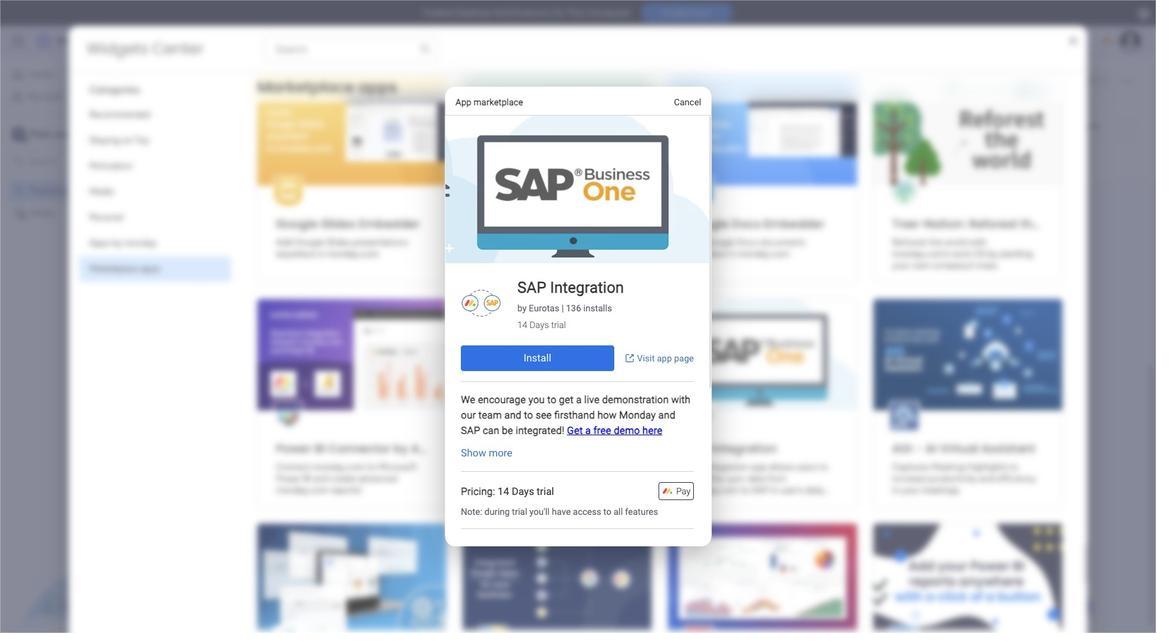 Task type: vqa. For each thing, say whether or not it's contained in the screenshot.
Explore to the top
no



Task type: describe. For each thing, give the bounding box(es) containing it.
angle down image
[[250, 155, 256, 165]]

1 image
[[969, 26, 980, 41]]

owners,
[[341, 97, 372, 108]]

microsoft
[[378, 462, 417, 473]]

alpha
[[411, 440, 446, 456]]

plans
[[242, 35, 263, 46]]

-
[[916, 440, 923, 456]]

center
[[152, 38, 204, 59]]

categories
[[89, 83, 140, 96]]

apps by monday option
[[79, 230, 231, 256]]

your for project.
[[526, 97, 544, 108]]

by inside tree-nation: reforest the world reforest the world with monday.com's work os by planting your own company's trees.
[[988, 248, 998, 259]]

1 horizontal spatial bi
[[315, 440, 325, 456]]

monday.com inside google docs embedder add google docs documents anywhere in monday.com
[[738, 248, 790, 259]]

apps by monday
[[89, 238, 157, 248]]

widgets
[[87, 38, 148, 59]]

stands.
[[578, 97, 606, 108]]

2 power from the top
[[276, 473, 301, 484]]

collapse board header image
[[1124, 121, 1134, 131]]

Marketing plan field
[[192, 66, 350, 95]]

workspace selection element
[[12, 126, 107, 143]]

0 horizontal spatial this
[[567, 7, 585, 19]]

add view image
[[327, 121, 332, 131]]

to inside power bi connector by alpha serve connect monday.com to microsoft power bi and create advanced monday.com reports!
[[367, 462, 376, 473]]

in inside sap integration this integration app allows users to smoothly sync data from monday.com to sap in user's daily work
[[771, 485, 778, 496]]

power bi connector by alpha serve connect monday.com to microsoft power bi and create advanced monday.com reports!
[[276, 440, 482, 496]]

custom
[[535, 462, 566, 473]]

0 horizontal spatial world
[[945, 237, 967, 248]]

create
[[331, 473, 356, 484]]

marketplace inside option
[[89, 263, 139, 274]]

project.
[[278, 97, 309, 108]]

motivation
[[89, 161, 132, 171]]

hourly
[[482, 440, 519, 456]]

to inside hourly planner g-company's custom calendar takes monday.com's calendar view to the next level.
[[598, 473, 607, 484]]

presentations
[[353, 237, 408, 248]]

with
[[969, 237, 987, 248]]

manage
[[196, 97, 228, 108]]

plan inside list box
[[73, 185, 89, 196]]

productivity
[[928, 473, 977, 484]]

your for assistant
[[902, 485, 920, 496]]

main workspace
[[30, 127, 105, 140]]

categories list box
[[79, 73, 241, 282]]

1 horizontal spatial sap
[[752, 485, 769, 496]]

kendall parks image
[[1120, 31, 1141, 51]]

Search in workspace field
[[27, 154, 107, 169]]

by inside option
[[112, 238, 122, 248]]

main table
[[214, 120, 257, 131]]

media
[[89, 186, 114, 197]]

add widget button
[[270, 150, 347, 170]]

1 vertical spatial calendar
[[541, 473, 575, 484]]

select product image
[[12, 35, 24, 48]]

1 vertical spatial marketing plan
[[30, 185, 89, 196]]

1 vertical spatial reforest
[[892, 237, 927, 248]]

my work button
[[8, 86, 138, 107]]

search image
[[419, 43, 431, 55]]

enable now! button
[[641, 3, 732, 23]]

see plans
[[225, 35, 263, 46]]

dapulse close image
[[1139, 8, 1150, 21]]

1 power from the top
[[276, 440, 312, 456]]

lottie animation element
[[0, 503, 164, 633]]

manage any type of project. assign owners, set timelines and keep track of where your project stands. button
[[195, 95, 626, 110]]

monday.com inside sap integration this integration app allows users to smoothly sync data from monday.com to sap in user's daily work
[[687, 485, 739, 496]]

0 vertical spatial marketing plan
[[195, 66, 347, 95]]

in for docs
[[728, 248, 735, 259]]

keep
[[444, 97, 464, 108]]

type
[[247, 97, 265, 108]]

1 vertical spatial bi
[[303, 473, 311, 484]]

1 horizontal spatial marketing
[[195, 66, 297, 95]]

planting
[[1000, 248, 1033, 259]]

0 vertical spatial apps
[[358, 76, 397, 98]]

timelines
[[389, 97, 425, 108]]

takes
[[604, 462, 626, 473]]

assistant
[[982, 440, 1036, 456]]

top
[[134, 135, 149, 146]]

google sheets embedder add google sheets spreadsheets anywhere in monday.com
[[482, 216, 630, 259]]

company's inside hourly planner g-company's custom calendar takes monday.com's calendar view to the next level.
[[491, 462, 533, 473]]

desktop
[[455, 7, 491, 19]]

filter
[[494, 155, 514, 165]]

arrow down image
[[519, 152, 534, 168]]

invite / 1
[[1071, 75, 1106, 86]]

automate
[[1060, 120, 1100, 131]]

captures
[[892, 462, 929, 473]]

help button
[[1047, 596, 1092, 618]]

lottie animation image
[[0, 503, 164, 633]]

notes
[[30, 207, 55, 218]]

embedder for google slides embedder
[[359, 216, 420, 232]]

the inside hourly planner g-company's custom calendar takes monday.com's calendar view to the next level.
[[609, 473, 622, 484]]

virtual
[[940, 440, 979, 456]]

hourly planner g-company's custom calendar takes monday.com's calendar view to the next level.
[[482, 440, 626, 496]]

workspace image
[[12, 127, 25, 141]]

planner
[[522, 440, 567, 456]]

work inside tree-nation: reforest the world reforest the world with monday.com's work os by planting your own company's trees.
[[952, 248, 971, 259]]

in for sheets
[[523, 248, 530, 259]]

enable now!
[[662, 8, 711, 18]]

activity
[[987, 75, 1018, 86]]

0 horizontal spatial marketing
[[30, 185, 70, 196]]

anywhere for google slides embedder
[[276, 248, 315, 259]]

1 vertical spatial slides
[[326, 237, 350, 248]]

g-
[[482, 462, 491, 473]]

0 vertical spatial reforest
[[969, 216, 1018, 232]]

increase
[[892, 473, 926, 484]]

table
[[236, 120, 257, 131]]

main for main table
[[214, 120, 234, 131]]

level.
[[501, 485, 521, 496]]

marketplace apps inside option
[[89, 263, 160, 274]]

home
[[30, 69, 54, 80]]

show board description image
[[356, 74, 371, 87]]

0 vertical spatial slides
[[321, 216, 356, 232]]

help image
[[1075, 35, 1088, 48]]

advanced
[[358, 473, 398, 484]]

smoothly
[[687, 473, 724, 484]]

apps inside marketplace apps option
[[141, 263, 160, 274]]

sap integration this integration app allows users to smoothly sync data from monday.com to sap in user's daily work
[[687, 440, 828, 507]]

monday.com's inside tree-nation: reforest the world reforest the world with monday.com's work os by planting your own company's trees.
[[892, 248, 950, 259]]

1 vertical spatial docs
[[737, 237, 758, 248]]

own
[[913, 260, 930, 271]]

1 of from the left
[[268, 97, 276, 108]]

project
[[546, 97, 576, 108]]

google docs embedder add google docs documents anywhere in monday.com
[[687, 216, 825, 259]]

documents
[[760, 237, 806, 248]]

personal
[[89, 212, 123, 223]]

0 vertical spatial world
[[1043, 216, 1075, 232]]

reports!
[[330, 485, 362, 496]]

spreadsheets
[[562, 237, 616, 248]]

monday inside option
[[124, 238, 157, 248]]



Task type: locate. For each thing, give the bounding box(es) containing it.
2 horizontal spatial by
[[988, 248, 998, 259]]

0 horizontal spatial of
[[268, 97, 276, 108]]

0 vertical spatial sheets
[[527, 216, 566, 232]]

/
[[1096, 75, 1100, 86]]

sheets up spreadsheets
[[527, 216, 566, 232]]

2 horizontal spatial anywhere
[[687, 248, 726, 259]]

enable desktop notifications on this computer
[[424, 7, 631, 19]]

reforest up with
[[969, 216, 1018, 232]]

your
[[526, 97, 544, 108], [892, 260, 910, 271], [902, 485, 920, 496]]

now!
[[691, 8, 711, 18]]

bi left connector in the bottom of the page
[[315, 440, 325, 456]]

0 horizontal spatial and
[[314, 473, 328, 484]]

monday up home button
[[57, 33, 101, 48]]

monday.com down documents
[[738, 248, 790, 259]]

2 embedder from the left
[[569, 216, 630, 232]]

1 horizontal spatial and
[[427, 97, 442, 108]]

list box containing marketing plan
[[0, 177, 164, 397]]

in for slides
[[317, 248, 325, 259]]

notifications
[[493, 7, 550, 19]]

1 horizontal spatial monday.com's
[[892, 248, 950, 259]]

this right on
[[567, 7, 585, 19]]

private board image
[[13, 206, 26, 219]]

sync
[[727, 473, 745, 484]]

dapulse integrations image
[[916, 121, 926, 131]]

1 horizontal spatial plan
[[302, 66, 347, 95]]

of right track
[[488, 97, 497, 108]]

invite
[[1071, 75, 1094, 86]]

1 vertical spatial world
[[945, 237, 967, 248]]

set
[[374, 97, 387, 108]]

agi - ai virtual assistant captures meeting highlights to increase productivity and efficiency in your meetings.
[[892, 440, 1037, 496]]

enable inside button
[[662, 8, 689, 18]]

dapulse x slim image
[[1070, 36, 1077, 46]]

add to favorites image
[[378, 74, 391, 87]]

your down increase
[[902, 485, 920, 496]]

your right where
[[526, 97, 544, 108]]

your inside button
[[526, 97, 544, 108]]

and left keep
[[427, 97, 442, 108]]

of
[[268, 97, 276, 108], [488, 97, 497, 108]]

2 horizontal spatial and
[[979, 473, 994, 484]]

enable for enable now!
[[662, 8, 689, 18]]

to inside agi - ai virtual assistant captures meeting highlights to increase productivity and efficiency in your meetings.
[[1010, 462, 1019, 473]]

widgets center
[[87, 38, 204, 59]]

embedder inside the google sheets embedder add google sheets spreadsheets anywhere in monday.com
[[569, 216, 630, 232]]

add inside the google sheets embedder add google sheets spreadsheets anywhere in monday.com
[[482, 237, 498, 248]]

view
[[577, 473, 596, 484]]

allows
[[769, 462, 794, 473]]

1 vertical spatial the
[[929, 237, 943, 248]]

os
[[974, 248, 986, 259]]

main right workspace image
[[30, 127, 52, 140]]

apps
[[89, 238, 110, 248]]

any
[[231, 97, 245, 108]]

users
[[796, 462, 817, 473]]

the
[[1021, 216, 1040, 232], [929, 237, 943, 248], [609, 473, 622, 484]]

1 horizontal spatial marketing plan
[[195, 66, 347, 95]]

and left create
[[314, 473, 328, 484]]

Search for a column type search field
[[265, 36, 438, 62]]

1 horizontal spatial this
[[687, 462, 703, 473]]

world
[[1043, 216, 1075, 232], [945, 237, 967, 248]]

see plans button
[[207, 31, 269, 51]]

main table button
[[195, 116, 267, 136]]

1 horizontal spatial apps
[[358, 76, 397, 98]]

marketing plan up type in the top of the page
[[195, 66, 347, 95]]

main inside workspace selection element
[[30, 127, 52, 140]]

v2 funnel image
[[257, 214, 266, 224]]

1 vertical spatial monday.com's
[[482, 473, 539, 484]]

1 vertical spatial marketing
[[30, 185, 70, 196]]

to right "users"
[[820, 462, 828, 473]]

personal option
[[79, 205, 231, 230]]

see
[[225, 35, 240, 46]]

integrate
[[931, 120, 968, 131]]

0 horizontal spatial by
[[112, 238, 122, 248]]

plan down search in workspace field
[[73, 185, 89, 196]]

company's down "os"
[[932, 260, 975, 271]]

1 embedder from the left
[[359, 216, 420, 232]]

0 vertical spatial sap
[[687, 440, 709, 456]]

this up smoothly
[[687, 462, 703, 473]]

monday work management
[[57, 33, 199, 48]]

1 horizontal spatial the
[[929, 237, 943, 248]]

2 of from the left
[[488, 97, 497, 108]]

1 vertical spatial marketplace apps
[[89, 263, 160, 274]]

1 horizontal spatial by
[[393, 440, 408, 456]]

and
[[427, 97, 442, 108], [314, 473, 328, 484], [979, 473, 994, 484]]

0 horizontal spatial embedder
[[359, 216, 420, 232]]

1 horizontal spatial of
[[488, 97, 497, 108]]

1 horizontal spatial marketplace
[[257, 76, 354, 98]]

marketing up notes
[[30, 185, 70, 196]]

1 horizontal spatial world
[[1043, 216, 1075, 232]]

management
[[130, 33, 199, 48]]

monday.com's inside hourly planner g-company's custom calendar takes monday.com's calendar view to the next level.
[[482, 473, 539, 484]]

monday.com inside google slides embedder add google slides presentations anywhere in monday.com
[[327, 248, 379, 259]]

by up microsoft
[[393, 440, 408, 456]]

connector
[[328, 440, 390, 456]]

your left own
[[892, 260, 910, 271]]

google slides embedder add google slides presentations anywhere in monday.com
[[276, 216, 420, 259]]

0 vertical spatial marketplace
[[257, 76, 354, 98]]

company's
[[932, 260, 975, 271], [491, 462, 533, 473]]

the down takes
[[609, 473, 622, 484]]

home button
[[8, 64, 138, 85]]

by inside power bi connector by alpha serve connect monday.com to microsoft power bi and create advanced monday.com reports!
[[393, 440, 408, 456]]

efficiency
[[997, 473, 1037, 484]]

work left "os"
[[952, 248, 971, 259]]

by up trees.
[[988, 248, 998, 259]]

by
[[112, 238, 122, 248], [988, 248, 998, 259], [393, 440, 408, 456]]

to up advanced
[[367, 462, 376, 473]]

plan up assign
[[302, 66, 347, 95]]

marketing up any
[[195, 66, 297, 95]]

from
[[768, 473, 787, 484]]

1 vertical spatial sheets
[[532, 237, 560, 248]]

media option
[[79, 179, 231, 205]]

anywhere for google docs embedder
[[687, 248, 726, 259]]

0 horizontal spatial apps
[[141, 263, 160, 274]]

calendar down custom
[[541, 473, 575, 484]]

monday.com down spreadsheets
[[532, 248, 584, 259]]

0 horizontal spatial plan
[[73, 185, 89, 196]]

0 horizontal spatial monday
[[57, 33, 101, 48]]

1 vertical spatial power
[[276, 473, 301, 484]]

marketplace down apps by monday
[[89, 263, 139, 274]]

marketplace apps
[[257, 76, 397, 98], [89, 263, 160, 274]]

option
[[0, 179, 164, 182]]

your for world
[[892, 260, 910, 271]]

workspace
[[55, 127, 105, 140]]

marketing plan up notes
[[30, 185, 89, 196]]

add inside google docs embedder add google docs documents anywhere in monday.com
[[687, 237, 704, 248]]

monday.com's up own
[[892, 248, 950, 259]]

your inside tree-nation: reforest the world reforest the world with monday.com's work os by planting your own company's trees.
[[892, 260, 910, 271]]

2 horizontal spatial the
[[1021, 216, 1040, 232]]

monday.com down connect on the bottom of page
[[276, 485, 328, 496]]

in inside google slides embedder add google slides presentations anywhere in monday.com
[[317, 248, 325, 259]]

add inside google slides embedder add google slides presentations anywhere in monday.com
[[276, 237, 293, 248]]

monday.com down smoothly
[[687, 485, 739, 496]]

reforest down tree-
[[892, 237, 927, 248]]

Search field
[[368, 151, 407, 169]]

highlights
[[967, 462, 1008, 473]]

where
[[499, 97, 524, 108]]

embedder for google sheets embedder
[[569, 216, 630, 232]]

staying on top
[[89, 135, 149, 146]]

1 vertical spatial monday
[[124, 238, 157, 248]]

your inside agi - ai virtual assistant captures meeting highlights to increase productivity and efficiency in your meetings.
[[902, 485, 920, 496]]

0 vertical spatial company's
[[932, 260, 975, 271]]

0 horizontal spatial monday.com's
[[482, 473, 539, 484]]

embedder inside google docs embedder add google docs documents anywhere in monday.com
[[764, 216, 825, 232]]

serve
[[449, 440, 482, 456]]

0 vertical spatial your
[[526, 97, 544, 108]]

embedder for google docs embedder
[[764, 216, 825, 232]]

1 vertical spatial apps
[[141, 263, 160, 274]]

sap down data
[[752, 485, 769, 496]]

of right type in the top of the page
[[268, 97, 276, 108]]

in inside the google sheets embedder add google sheets spreadsheets anywhere in monday.com
[[523, 248, 530, 259]]

monday.com up create
[[313, 462, 365, 473]]

slides up presentations
[[321, 216, 356, 232]]

work up "categories"
[[104, 33, 127, 48]]

monday.com's up level.
[[482, 473, 539, 484]]

monday.com's
[[892, 248, 950, 259], [482, 473, 539, 484]]

categories heading
[[79, 73, 231, 102]]

marketplace up timeline
[[257, 76, 354, 98]]

recommended option
[[79, 102, 231, 128]]

to
[[367, 462, 376, 473], [820, 462, 828, 473], [1010, 462, 1019, 473], [598, 473, 607, 484], [741, 485, 750, 496]]

1 horizontal spatial embedder
[[569, 216, 630, 232]]

main left table
[[214, 120, 234, 131]]

main for main workspace
[[30, 127, 52, 140]]

staying on top option
[[79, 128, 231, 153]]

1 horizontal spatial company's
[[932, 260, 975, 271]]

slides left presentations
[[326, 237, 350, 248]]

in inside agi - ai virtual assistant captures meeting highlights to increase productivity and efficiency in your meetings.
[[892, 485, 900, 496]]

0 horizontal spatial marketplace apps
[[89, 263, 160, 274]]

to down sync
[[741, 485, 750, 496]]

1 vertical spatial your
[[892, 260, 910, 271]]

1 horizontal spatial reforest
[[969, 216, 1018, 232]]

2 horizontal spatial embedder
[[764, 216, 825, 232]]

agi
[[892, 440, 913, 456]]

calendar up view
[[568, 462, 602, 473]]

to up efficiency
[[1010, 462, 1019, 473]]

1 vertical spatial this
[[687, 462, 703, 473]]

add for google slides embedder
[[276, 237, 293, 248]]

0 horizontal spatial main
[[30, 127, 52, 140]]

monday.com down presentations
[[327, 248, 379, 259]]

bi
[[315, 440, 325, 456], [303, 473, 311, 484]]

0 vertical spatial calendar
[[568, 462, 602, 473]]

marketing plan
[[195, 66, 347, 95], [30, 185, 89, 196]]

nation:
[[925, 216, 966, 232]]

and inside button
[[427, 97, 442, 108]]

0 horizontal spatial sap
[[687, 440, 709, 456]]

sheets left spreadsheets
[[532, 237, 560, 248]]

bi down connect on the bottom of page
[[303, 473, 311, 484]]

0 horizontal spatial enable
[[424, 7, 453, 19]]

0 vertical spatial docs
[[732, 216, 761, 232]]

daily
[[806, 485, 824, 496]]

embedder inside google slides embedder add google slides presentations anywhere in monday.com
[[359, 216, 420, 232]]

None search field
[[265, 36, 438, 62]]

and inside agi - ai virtual assistant captures meeting highlights to increase productivity and efficiency in your meetings.
[[979, 473, 994, 484]]

track
[[466, 97, 486, 108]]

0 horizontal spatial anywhere
[[276, 248, 315, 259]]

1
[[1102, 75, 1106, 86]]

marketplace
[[257, 76, 354, 98], [89, 263, 139, 274]]

add for google docs embedder
[[687, 237, 704, 248]]

my
[[28, 91, 41, 102]]

anywhere for google sheets embedder
[[482, 248, 521, 259]]

2 vertical spatial your
[[902, 485, 920, 496]]

main content
[[170, 0, 1156, 633]]

0 vertical spatial monday.com's
[[892, 248, 950, 259]]

in
[[317, 248, 325, 259], [523, 248, 530, 259], [728, 248, 735, 259], [771, 485, 778, 496], [892, 485, 900, 496]]

reforest
[[969, 216, 1018, 232], [892, 237, 927, 248]]

trees.
[[977, 260, 999, 271]]

enable left the 'now!'
[[662, 8, 689, 18]]

the down nation:
[[929, 237, 943, 248]]

meetings.
[[922, 485, 961, 496]]

anywhere inside google docs embedder add google docs documents anywhere in monday.com
[[687, 248, 726, 259]]

the up planting
[[1021, 216, 1040, 232]]

marketplace apps down apps by monday
[[89, 263, 160, 274]]

docs up documents
[[732, 216, 761, 232]]

marketplace apps up add view image
[[257, 76, 397, 98]]

enable
[[424, 7, 453, 19], [662, 8, 689, 18]]

work right my
[[43, 91, 62, 102]]

enable for enable desktop notifications on this computer
[[424, 7, 453, 19]]

and down highlights
[[979, 473, 994, 484]]

data
[[748, 473, 765, 484]]

assign
[[312, 97, 338, 108]]

integration
[[705, 462, 749, 473]]

timeline button
[[267, 116, 320, 136]]

work inside button
[[43, 91, 62, 102]]

marketplace apps option
[[79, 256, 231, 282]]

2 vertical spatial the
[[609, 473, 622, 484]]

tree-nation: reforest the world reforest the world with monday.com's work os by planting your own company's trees.
[[892, 216, 1075, 271]]

0 vertical spatial the
[[1021, 216, 1040, 232]]

sap
[[687, 440, 709, 456], [752, 485, 769, 496]]

1 horizontal spatial anywhere
[[482, 248, 521, 259]]

1 anywhere from the left
[[276, 248, 315, 259]]

enable left desktop
[[424, 7, 453, 19]]

to right view
[[598, 473, 607, 484]]

add for google sheets embedder
[[482, 237, 498, 248]]

sap up smoothly
[[687, 440, 709, 456]]

on
[[122, 135, 132, 146]]

in inside google docs embedder add google docs documents anywhere in monday.com
[[728, 248, 735, 259]]

1 horizontal spatial main
[[214, 120, 234, 131]]

meeting
[[932, 462, 965, 473]]

0 vertical spatial monday
[[57, 33, 101, 48]]

monday down personal option
[[124, 238, 157, 248]]

0 vertical spatial bi
[[315, 440, 325, 456]]

0 horizontal spatial marketing plan
[[30, 185, 89, 196]]

1 vertical spatial company's
[[491, 462, 533, 473]]

0 horizontal spatial bi
[[303, 473, 311, 484]]

user's
[[780, 485, 803, 496]]

autopilot image
[[1044, 117, 1054, 133]]

tree-
[[892, 216, 925, 232]]

1 horizontal spatial monday
[[124, 238, 157, 248]]

embedder up spreadsheets
[[569, 216, 630, 232]]

slides
[[321, 216, 356, 232], [326, 237, 350, 248]]

2 anywhere from the left
[[482, 248, 521, 259]]

filter button
[[473, 150, 534, 170]]

add widget
[[294, 154, 341, 165]]

embedder up presentations
[[359, 216, 420, 232]]

0 vertical spatial marketing
[[195, 66, 297, 95]]

anywhere inside google slides embedder add google slides presentations anywhere in monday.com
[[276, 248, 315, 259]]

0 horizontal spatial company's
[[491, 462, 533, 473]]

monday
[[57, 33, 101, 48], [124, 238, 157, 248]]

3 anywhere from the left
[[687, 248, 726, 259]]

0 vertical spatial plan
[[302, 66, 347, 95]]

widget
[[313, 154, 341, 165]]

power up connect on the bottom of page
[[276, 440, 312, 456]]

embedder up documents
[[764, 216, 825, 232]]

0 horizontal spatial reforest
[[892, 237, 927, 248]]

1 vertical spatial sap
[[752, 485, 769, 496]]

0 horizontal spatial the
[[609, 473, 622, 484]]

0 vertical spatial power
[[276, 440, 312, 456]]

main inside button
[[214, 120, 234, 131]]

1 horizontal spatial marketplace apps
[[257, 76, 397, 98]]

company's inside tree-nation: reforest the world reforest the world with monday.com's work os by planting your own company's trees.
[[932, 260, 975, 271]]

power
[[276, 440, 312, 456], [276, 473, 301, 484]]

person
[[434, 155, 462, 165]]

this inside sap integration this integration app allows users to smoothly sync data from monday.com to sap in user's daily work
[[687, 462, 703, 473]]

3 embedder from the left
[[764, 216, 825, 232]]

docs left documents
[[737, 237, 758, 248]]

1 vertical spatial marketplace
[[89, 263, 139, 274]]

v2 search image
[[359, 153, 368, 167]]

company's down hourly
[[491, 462, 533, 473]]

monday.com inside the google sheets embedder add google sheets spreadsheets anywhere in monday.com
[[532, 248, 584, 259]]

1 horizontal spatial enable
[[662, 8, 689, 18]]

work down smoothly
[[687, 496, 707, 507]]

and inside power bi connector by alpha serve connect monday.com to microsoft power bi and create advanced monday.com reports!
[[314, 473, 328, 484]]

1 vertical spatial plan
[[73, 185, 89, 196]]

help
[[1058, 601, 1081, 613]]

by right apps
[[112, 238, 122, 248]]

motivation option
[[79, 153, 231, 179]]

manage any type of project. assign owners, set timelines and keep track of where your project stands.
[[196, 97, 606, 108]]

0 horizontal spatial marketplace
[[89, 263, 139, 274]]

power down connect on the bottom of page
[[276, 473, 301, 484]]

apps
[[358, 76, 397, 98], [141, 263, 160, 274]]

google
[[276, 216, 318, 232], [482, 216, 524, 232], [687, 216, 729, 232], [295, 237, 324, 248], [500, 237, 530, 248], [706, 237, 735, 248]]

person button
[[414, 150, 470, 170]]

add inside popup button
[[294, 154, 311, 165]]

list box
[[0, 177, 164, 397]]

activity button
[[982, 71, 1043, 91]]

0 vertical spatial marketplace apps
[[257, 76, 397, 98]]

my work
[[28, 91, 62, 102]]

anywhere inside the google sheets embedder add google sheets spreadsheets anywhere in monday.com
[[482, 248, 521, 259]]

0 vertical spatial this
[[567, 7, 585, 19]]

work inside sap integration this integration app allows users to smoothly sync data from monday.com to sap in user's daily work
[[687, 496, 707, 507]]



